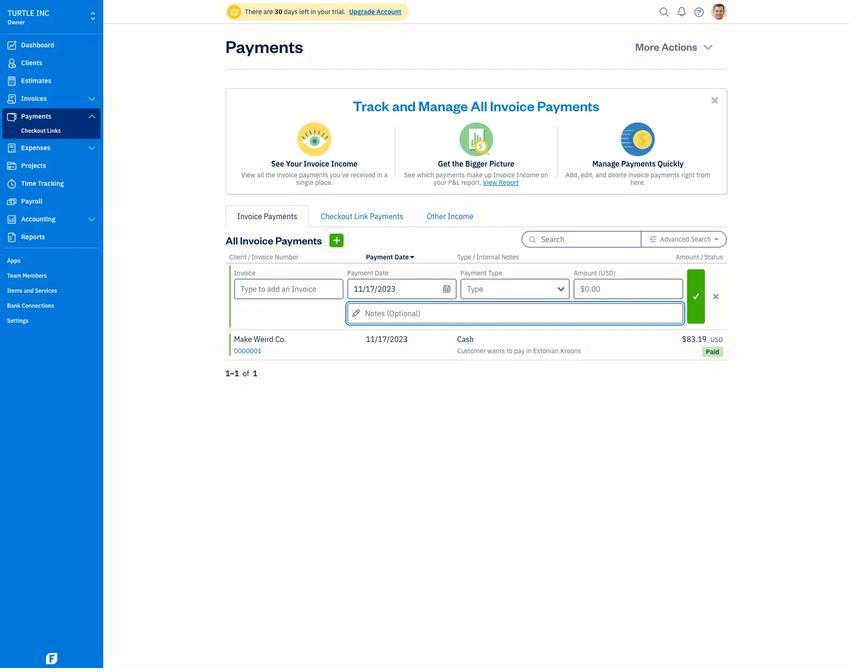 Task type: vqa. For each thing, say whether or not it's contained in the screenshot.
the left payments
yes



Task type: locate. For each thing, give the bounding box(es) containing it.
of
[[243, 369, 249, 378]]

0 horizontal spatial in
[[311, 8, 316, 16]]

2 horizontal spatial payments
[[651, 171, 680, 179]]

upgrade account link
[[347, 8, 402, 16]]

track
[[353, 97, 389, 115]]

2 horizontal spatial in
[[526, 347, 532, 355]]

0 vertical spatial date
[[395, 253, 409, 261]]

in right left on the top left of the page
[[311, 8, 316, 16]]

and right track
[[392, 97, 416, 115]]

0 horizontal spatial the
[[266, 171, 275, 179]]

1 horizontal spatial see
[[404, 171, 415, 179]]

the right the all
[[266, 171, 275, 179]]

expense image
[[6, 144, 17, 153]]

0 vertical spatial in
[[311, 8, 316, 16]]

caretdown image inside payment date button
[[410, 253, 414, 261]]

date
[[395, 253, 409, 261], [375, 269, 389, 277]]

p&l
[[448, 178, 460, 187]]

chevron large down image for payments
[[88, 113, 96, 120]]

1 vertical spatial amount
[[574, 269, 597, 277]]

to
[[507, 347, 513, 355]]

accounting link
[[2, 211, 100, 228]]

make weird co. 0000001
[[234, 335, 286, 355]]

payments down get
[[436, 171, 465, 179]]

1 horizontal spatial checkout
[[321, 212, 353, 221]]

1–1 of 1
[[226, 369, 257, 378]]

items and services link
[[2, 284, 100, 298]]

0 vertical spatial amount
[[676, 253, 699, 261]]

2 payments from the left
[[436, 171, 465, 179]]

report
[[499, 178, 519, 187]]

chevron large down image for accounting
[[88, 216, 96, 223]]

co.
[[275, 335, 286, 344]]

payment up payment date in mm/dd/yyyy format 'text box'
[[366, 253, 393, 261]]

/ for status
[[701, 253, 703, 261]]

1 horizontal spatial /
[[473, 253, 475, 261]]

/ left the status
[[701, 253, 703, 261]]

apps link
[[2, 253, 100, 268]]

3 / from the left
[[701, 253, 703, 261]]

0 vertical spatial income
[[331, 159, 358, 169]]

delete
[[608, 171, 627, 179]]

2 horizontal spatial income
[[517, 171, 539, 179]]

your
[[318, 8, 331, 16], [434, 178, 447, 187]]

Invoice text field
[[235, 280, 343, 299]]

chevron large down image for expenses
[[88, 145, 96, 152]]

1 invoice from the left
[[277, 171, 298, 179]]

track and manage all invoice payments
[[353, 97, 599, 115]]

checkout
[[21, 127, 46, 134], [321, 212, 353, 221]]

1 horizontal spatial caretdown image
[[715, 236, 718, 243]]

see left which
[[404, 171, 415, 179]]

manage
[[419, 97, 468, 115], [592, 159, 620, 169]]

type for type / internal notes
[[457, 253, 471, 261]]

and right edit,
[[596, 171, 607, 179]]

see left your
[[271, 159, 284, 169]]

0 horizontal spatial see
[[271, 159, 284, 169]]

payroll link
[[2, 193, 100, 210]]

type
[[457, 253, 471, 261], [488, 269, 502, 277], [467, 284, 483, 294]]

income up you've
[[331, 159, 358, 169]]

paid
[[706, 348, 719, 356]]

0 horizontal spatial income
[[331, 159, 358, 169]]

all
[[471, 97, 487, 115], [226, 234, 238, 247]]

chevron large down image down estimates link at the top left of the page
[[88, 95, 96, 103]]

chevron large down image inside the expenses link
[[88, 145, 96, 152]]

invoice inside manage payments quickly add, edit, and delete invoice payments right from here.
[[628, 171, 649, 179]]

all up "get the bigger picture"
[[471, 97, 487, 115]]

caretdown image up payment date in mm/dd/yyyy format 'text box'
[[410, 253, 414, 261]]

in left a
[[377, 171, 383, 179]]

1 vertical spatial manage
[[592, 159, 620, 169]]

checkout up expenses
[[21, 127, 46, 134]]

0 horizontal spatial date
[[375, 269, 389, 277]]

invoice payments link
[[226, 206, 309, 227]]

0 horizontal spatial view
[[241, 171, 256, 179]]

chevron large down image inside "accounting" link
[[88, 216, 96, 223]]

chevron large down image up checkout links link
[[88, 113, 96, 120]]

0 horizontal spatial amount
[[574, 269, 597, 277]]

0 vertical spatial all
[[471, 97, 487, 115]]

trial.
[[332, 8, 346, 16]]

2 horizontal spatial /
[[701, 253, 703, 261]]

date up payment date in mm/dd/yyyy format 'text box'
[[395, 253, 409, 261]]

see your invoice income view all the invoice payments you've received in a single place.
[[241, 159, 388, 187]]

0 vertical spatial chevron large down image
[[88, 95, 96, 103]]

Payment date in MM/DD/YYYY format text field
[[347, 279, 457, 299]]

invoice inside the 'see your invoice income view all the invoice payments you've received in a single place.'
[[277, 171, 298, 179]]

dashboard image
[[6, 41, 17, 50]]

see inside see which payments make up invoice income on your p&l report.
[[404, 171, 415, 179]]

chevron large down image down payroll link
[[88, 216, 96, 223]]

date down payment date button
[[375, 269, 389, 277]]

payments inside manage payments quickly add, edit, and delete invoice payments right from here.
[[621, 159, 656, 169]]

accounting
[[21, 215, 55, 223]]

your left p&l
[[434, 178, 447, 187]]

payments down your
[[299, 171, 328, 179]]

1 vertical spatial chevron large down image
[[88, 216, 96, 223]]

2 vertical spatial income
[[448, 212, 474, 221]]

income right the other
[[448, 212, 474, 221]]

1 vertical spatial date
[[375, 269, 389, 277]]

payments inside see which payments make up invoice income on your p&l report.
[[436, 171, 465, 179]]

chevron large down image for invoices
[[88, 95, 96, 103]]

1 vertical spatial see
[[404, 171, 415, 179]]

view right make
[[483, 178, 497, 187]]

income left on
[[517, 171, 539, 179]]

go to help image
[[692, 5, 707, 19]]

1 horizontal spatial amount
[[676, 253, 699, 261]]

see for your
[[271, 159, 284, 169]]

services
[[35, 287, 57, 294]]

2 invoice from the left
[[628, 171, 649, 179]]

edit,
[[581, 171, 594, 179]]

0 horizontal spatial /
[[248, 253, 251, 261]]

0 vertical spatial your
[[318, 8, 331, 16]]

1 horizontal spatial all
[[471, 97, 487, 115]]

and inside 'main' element
[[24, 287, 34, 294]]

payment type
[[461, 269, 502, 277]]

in for there
[[311, 8, 316, 16]]

estonian
[[533, 347, 559, 355]]

payments down quickly
[[651, 171, 680, 179]]

1 horizontal spatial payments
[[436, 171, 465, 179]]

amount down advanced search
[[676, 253, 699, 261]]

0 vertical spatial type
[[457, 253, 471, 261]]

settings
[[7, 317, 29, 324]]

payment date
[[366, 253, 409, 261], [347, 269, 389, 277]]

0 vertical spatial checkout
[[21, 127, 46, 134]]

main element
[[0, 0, 127, 668]]

/ right type button
[[473, 253, 475, 261]]

1 vertical spatial and
[[596, 171, 607, 179]]

0 horizontal spatial manage
[[419, 97, 468, 115]]

payments inside the 'see your invoice income view all the invoice payments you've received in a single place.'
[[299, 171, 328, 179]]

in inside the 'see your invoice income view all the invoice payments you've received in a single place.'
[[377, 171, 383, 179]]

type button
[[457, 253, 471, 261]]

invoice image
[[6, 94, 17, 104]]

chevron large down image
[[88, 95, 96, 103], [88, 145, 96, 152]]

checkout for checkout link payments
[[321, 212, 353, 221]]

members
[[23, 272, 47, 279]]

1 horizontal spatial manage
[[592, 159, 620, 169]]

1 horizontal spatial and
[[392, 97, 416, 115]]

1 chevron large down image from the top
[[88, 95, 96, 103]]

1 horizontal spatial the
[[452, 159, 464, 169]]

turtle
[[8, 8, 34, 18]]

more
[[635, 40, 659, 53]]

income inside the 'see your invoice income view all the invoice payments you've received in a single place.'
[[331, 159, 358, 169]]

time tracking
[[21, 179, 64, 188]]

payments inside manage payments quickly add, edit, and delete invoice payments right from here.
[[651, 171, 680, 179]]

1 horizontal spatial income
[[448, 212, 474, 221]]

invoice down your
[[277, 171, 298, 179]]

1 vertical spatial chevron large down image
[[88, 145, 96, 152]]

1 vertical spatial all
[[226, 234, 238, 247]]

client image
[[6, 59, 17, 68]]

estimate image
[[6, 77, 17, 86]]

0 vertical spatial payment date
[[366, 253, 409, 261]]

1 vertical spatial caretdown image
[[410, 253, 414, 261]]

save image
[[688, 291, 704, 303]]

payment down type button
[[461, 269, 487, 277]]

see
[[271, 159, 284, 169], [404, 171, 415, 179]]

2 vertical spatial in
[[526, 347, 532, 355]]

reports
[[21, 233, 45, 241]]

amount
[[676, 253, 699, 261], [574, 269, 597, 277]]

income inside see which payments make up invoice income on your p&l report.
[[517, 171, 539, 179]]

0 vertical spatial caretdown image
[[715, 236, 718, 243]]

0 horizontal spatial caretdown image
[[410, 253, 414, 261]]

in right pay
[[526, 347, 532, 355]]

2 / from the left
[[473, 253, 475, 261]]

the right get
[[452, 159, 464, 169]]

payment date down payment date button
[[347, 269, 389, 277]]

2 horizontal spatial and
[[596, 171, 607, 179]]

2 chevron large down image from the top
[[88, 216, 96, 223]]

picture
[[489, 159, 515, 169]]

in inside cash customer wants to pay in estonian kroons
[[526, 347, 532, 355]]

amount left (usd)
[[574, 269, 597, 277]]

type down internal at the right top of the page
[[488, 269, 502, 277]]

caretdown image
[[715, 236, 718, 243], [410, 253, 414, 261]]

payment date up payment date in mm/dd/yyyy format 'text box'
[[366, 253, 409, 261]]

all up client
[[226, 234, 238, 247]]

1 horizontal spatial in
[[377, 171, 383, 179]]

invoice for your
[[277, 171, 298, 179]]

time
[[21, 179, 36, 188]]

team members
[[7, 272, 47, 279]]

/ for invoice
[[248, 253, 251, 261]]

0 horizontal spatial all
[[226, 234, 238, 247]]

30
[[274, 8, 282, 16]]

all
[[257, 171, 264, 179]]

team
[[7, 272, 21, 279]]

the inside the 'see your invoice income view all the invoice payments you've received in a single place.'
[[266, 171, 275, 179]]

0 vertical spatial and
[[392, 97, 416, 115]]

view left the all
[[241, 171, 256, 179]]

caretdown image right search
[[715, 236, 718, 243]]

chevron large down image
[[88, 113, 96, 120], [88, 216, 96, 223]]

and
[[392, 97, 416, 115], [596, 171, 607, 179], [24, 287, 34, 294]]

0 horizontal spatial and
[[24, 287, 34, 294]]

0000001 link
[[234, 346, 262, 355]]

expenses link
[[2, 140, 100, 157]]

see inside the 'see your invoice income view all the invoice payments you've received in a single place.'
[[271, 159, 284, 169]]

manage payments quickly image
[[621, 123, 655, 156]]

1 chevron large down image from the top
[[88, 113, 96, 120]]

there are 30 days left in your trial. upgrade account
[[245, 8, 402, 16]]

checkout inside 'main' element
[[21, 127, 46, 134]]

place.
[[315, 178, 333, 187]]

type / internal notes
[[457, 253, 519, 261]]

1 vertical spatial checkout
[[321, 212, 353, 221]]

money image
[[6, 197, 17, 207]]

tracking
[[38, 179, 64, 188]]

3 payments from the left
[[651, 171, 680, 179]]

type down payment type
[[467, 284, 483, 294]]

items and services
[[7, 287, 57, 294]]

link
[[354, 212, 368, 221]]

/ for internal
[[473, 253, 475, 261]]

your left trial.
[[318, 8, 331, 16]]

0 horizontal spatial checkout
[[21, 127, 46, 134]]

Search text field
[[541, 232, 626, 247]]

0 horizontal spatial payments
[[299, 171, 328, 179]]

0 horizontal spatial invoice
[[277, 171, 298, 179]]

estimates link
[[2, 73, 100, 90]]

/ right client
[[248, 253, 251, 261]]

amount for amount (usd)
[[574, 269, 597, 277]]

1 / from the left
[[248, 253, 251, 261]]

payments inside checkout link payments link
[[370, 212, 403, 221]]

2 vertical spatial and
[[24, 287, 34, 294]]

settings image
[[649, 236, 657, 243]]

invoice
[[490, 97, 535, 115], [304, 159, 329, 169], [493, 171, 515, 179], [237, 212, 262, 221], [240, 234, 273, 247], [251, 253, 273, 261], [234, 269, 256, 277]]

cash customer wants to pay in estonian kroons
[[457, 335, 581, 355]]

and right items
[[24, 287, 34, 294]]

1 horizontal spatial your
[[434, 178, 447, 187]]

1 payments from the left
[[299, 171, 328, 179]]

status
[[704, 253, 723, 261]]

Amount (USD) text field
[[574, 279, 683, 299]]

see which payments make up invoice income on your p&l report.
[[404, 171, 548, 187]]

1 vertical spatial income
[[517, 171, 539, 179]]

0 vertical spatial manage
[[419, 97, 468, 115]]

0 vertical spatial see
[[271, 159, 284, 169]]

upgrade
[[349, 8, 375, 16]]

/
[[248, 253, 251, 261], [473, 253, 475, 261], [701, 253, 703, 261]]

invoice right delete on the right of page
[[628, 171, 649, 179]]

chevron large down image down checkout links link
[[88, 145, 96, 152]]

1 vertical spatial in
[[377, 171, 383, 179]]

0 vertical spatial chevron large down image
[[88, 113, 96, 120]]

up
[[484, 171, 492, 179]]

make
[[467, 171, 483, 179]]

1 vertical spatial the
[[266, 171, 275, 179]]

add a new payment image
[[332, 234, 341, 246]]

payment date button
[[366, 253, 414, 261]]

2 chevron large down image from the top
[[88, 145, 96, 152]]

type inside dropdown button
[[467, 284, 483, 294]]

0 horizontal spatial your
[[318, 8, 331, 16]]

1 horizontal spatial invoice
[[628, 171, 649, 179]]

payments inside payments link
[[21, 112, 51, 121]]

2 vertical spatial type
[[467, 284, 483, 294]]

bigger
[[465, 159, 488, 169]]

inc
[[36, 8, 49, 18]]

checkout up add a new payment image
[[321, 212, 353, 221]]

1 vertical spatial your
[[434, 178, 447, 187]]

type up payment type
[[457, 253, 471, 261]]

0 vertical spatial the
[[452, 159, 464, 169]]

on
[[541, 171, 548, 179]]

invoice inside see which payments make up invoice income on your p&l report.
[[493, 171, 515, 179]]



Task type: describe. For each thing, give the bounding box(es) containing it.
apps
[[7, 257, 20, 264]]

invoice payments
[[237, 212, 297, 221]]

1
[[253, 369, 257, 378]]

quickly
[[658, 159, 684, 169]]

bank connections
[[7, 302, 54, 309]]

caretdown image inside the advanced search dropdown button
[[715, 236, 718, 243]]

payments for add,
[[651, 171, 680, 179]]

type button
[[461, 279, 570, 299]]

and inside manage payments quickly add, edit, and delete invoice payments right from here.
[[596, 171, 607, 179]]

checkout link payments link
[[309, 206, 415, 227]]

view report
[[483, 178, 519, 187]]

chart image
[[6, 215, 17, 224]]

turtle inc owner
[[8, 8, 49, 26]]

invoices
[[21, 94, 47, 103]]

advanced
[[660, 235, 689, 244]]

expenses
[[21, 144, 50, 152]]

Notes (Optional) text field
[[347, 303, 683, 324]]

settings link
[[2, 314, 100, 328]]

amount button
[[676, 253, 699, 261]]

1 horizontal spatial date
[[395, 253, 409, 261]]

(usd)
[[599, 269, 616, 277]]

invoices link
[[2, 91, 100, 107]]

amount / status
[[676, 253, 723, 261]]

$83.19 usd paid
[[682, 335, 723, 356]]

1 vertical spatial type
[[488, 269, 502, 277]]

checkout links
[[21, 127, 61, 134]]

days
[[284, 8, 298, 16]]

your
[[286, 159, 302, 169]]

notes
[[502, 253, 519, 261]]

manage payments quickly add, edit, and delete invoice payments right from here.
[[566, 159, 710, 187]]

other
[[427, 212, 446, 221]]

payments for income
[[299, 171, 328, 179]]

bank
[[7, 302, 20, 309]]

all invoice payments
[[226, 234, 322, 247]]

right
[[681, 171, 695, 179]]

report image
[[6, 233, 17, 242]]

projects link
[[2, 158, 100, 175]]

get the bigger picture image
[[459, 123, 493, 156]]

here.
[[631, 178, 646, 187]]

advanced search
[[660, 235, 711, 244]]

amount for amount / status
[[676, 253, 699, 261]]

payment down payment date button
[[347, 269, 373, 277]]

estimates
[[21, 77, 51, 85]]

add,
[[566, 171, 579, 179]]

from
[[696, 171, 710, 179]]

wants
[[487, 347, 505, 355]]

customer
[[457, 347, 486, 355]]

there
[[245, 8, 262, 16]]

type for type
[[467, 284, 483, 294]]

usd
[[710, 336, 723, 344]]

weird
[[254, 335, 273, 344]]

other income
[[427, 212, 474, 221]]

dashboard
[[21, 41, 54, 49]]

received
[[351, 171, 376, 179]]

and for manage
[[392, 97, 416, 115]]

chevrondown image
[[702, 40, 715, 53]]

you've
[[330, 171, 349, 179]]

clients link
[[2, 55, 100, 72]]

single
[[296, 178, 314, 187]]

cancel image
[[708, 291, 724, 302]]

make
[[234, 335, 252, 344]]

0000001
[[234, 347, 262, 355]]

invoice inside the 'see your invoice income view all the invoice payments you've received in a single place.'
[[304, 159, 329, 169]]

left
[[299, 8, 309, 16]]

and for services
[[24, 287, 34, 294]]

a
[[384, 171, 388, 179]]

other income link
[[415, 206, 485, 227]]

cash
[[457, 335, 474, 344]]

amount (usd)
[[574, 269, 616, 277]]

checkout links link
[[4, 125, 99, 137]]

payments inside the invoice payments link
[[264, 212, 297, 221]]

get
[[438, 159, 450, 169]]

account
[[377, 8, 402, 16]]

$83.19
[[682, 335, 707, 344]]

1 horizontal spatial view
[[483, 178, 497, 187]]

client
[[229, 253, 246, 261]]

income inside 'link'
[[448, 212, 474, 221]]

owner
[[8, 19, 25, 26]]

more actions button
[[627, 35, 723, 58]]

in for cash
[[526, 347, 532, 355]]

view inside the 'see your invoice income view all the invoice payments you've received in a single place.'
[[241, 171, 256, 179]]

get the bigger picture
[[438, 159, 515, 169]]

payment image
[[6, 112, 17, 122]]

reports link
[[2, 229, 100, 246]]

checkout for checkout links
[[21, 127, 46, 134]]

connections
[[22, 302, 54, 309]]

see your invoice income image
[[298, 123, 331, 156]]

your inside see which payments make up invoice income on your p&l report.
[[434, 178, 447, 187]]

search image
[[657, 5, 672, 19]]

client / invoice number
[[229, 253, 299, 261]]

invoice for payments
[[628, 171, 649, 179]]

freshbooks image
[[44, 653, 59, 665]]

search
[[691, 235, 711, 244]]

1 vertical spatial payment date
[[347, 269, 389, 277]]

project image
[[6, 161, 17, 171]]

actions
[[661, 40, 697, 53]]

number
[[275, 253, 299, 261]]

pay
[[514, 347, 525, 355]]

timer image
[[6, 179, 17, 189]]

internal
[[476, 253, 500, 261]]

notifications image
[[674, 2, 689, 21]]

manage inside manage payments quickly add, edit, and delete invoice payments right from here.
[[592, 159, 620, 169]]

clients
[[21, 59, 42, 67]]

close image
[[710, 95, 720, 106]]

1–1
[[226, 369, 239, 378]]

links
[[47, 127, 61, 134]]

payroll
[[21, 197, 42, 206]]

kroons
[[560, 347, 581, 355]]

which
[[417, 171, 434, 179]]

crown image
[[229, 7, 239, 17]]

see for which
[[404, 171, 415, 179]]



